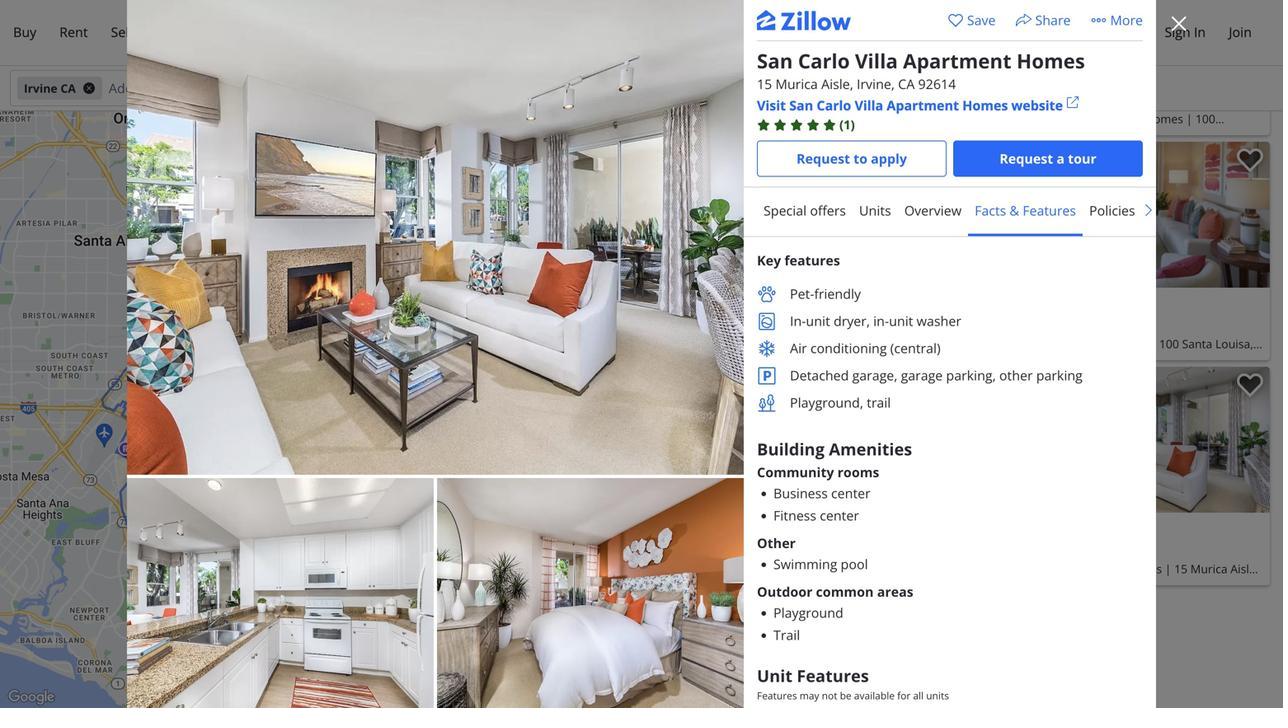 Task type: describe. For each thing, give the bounding box(es) containing it.
in-
[[874, 312, 889, 330]]

features for &
[[1023, 202, 1076, 219]]

solana apartment homes | 100 monte vis, irvine, ca
[[685, 561, 950, 597]]

a for request
[[1057, 150, 1065, 167]]

laundry image
[[757, 312, 777, 332]]

woodbury square apartment homes | 100 piedmont, irvine, ca link
[[984, 109, 1264, 146]]

close image
[[1170, 14, 1189, 34]]

ca inside san carlo villa apartment homes | 15 murica aisle, irvine, ca
[[1020, 581, 1035, 597]]

(
[[840, 116, 844, 133]]

orchard hills apartment homes | 100 whispering trl, irvine, ca
[[685, 336, 953, 372]]

join link
[[1218, 11, 1264, 54]]

©2023
[[471, 698, 496, 708]]

3d tour for carlo
[[1000, 375, 1041, 388]]

conditioning
[[811, 339, 887, 357]]

in-
[[790, 312, 806, 330]]

available
[[854, 689, 895, 703]]

facts & features button
[[968, 188, 1083, 236]]

monte
[[858, 561, 893, 577]]

1 vertical spatial features
[[797, 665, 869, 687]]

not
[[822, 689, 838, 703]]

1 unit from the left
[[806, 312, 830, 330]]

bd for $2,975+ 1 bd $3,455+ 2 bds
[[764, 293, 785, 315]]

help link
[[1100, 11, 1152, 54]]

more button
[[1091, 10, 1143, 30]]

request a tour button
[[953, 141, 1143, 177]]

visit san carlo villa apartment homes website link
[[757, 96, 1143, 115]]

policies
[[1090, 202, 1135, 219]]

irvine, inside santa clara apartment homes | 100 santa louisa, irvine, ca
[[984, 356, 1017, 372]]

advertisement region
[[678, 0, 971, 135]]

map region
[[0, 91, 756, 708]]

3d tour for hills
[[701, 150, 742, 163]]

building amenities community rooms business center fitness center
[[757, 438, 912, 525]]

bds inside $2,975+ 1 bd $3,455+ 2 bds
[[740, 316, 760, 332]]

irvine ca
[[24, 80, 76, 96]]

save button
[[948, 10, 996, 30]]

other swimming pool
[[757, 534, 868, 573]]

be
[[840, 689, 852, 703]]

carlo for san carlo villa apartment homes 15 murica aisle, irvine, ca 92614
[[798, 47, 850, 74]]

solana
[[685, 561, 721, 577]]

facts & features
[[975, 202, 1076, 219]]

| for woodbury square apartment homes | 100 piedmont, irvine, ca
[[1186, 111, 1193, 127]]

use
[[568, 698, 582, 708]]

overview button
[[898, 188, 968, 234]]

agent finder
[[256, 23, 332, 41]]

3d for san
[[1003, 375, 1016, 388]]

clara
[[1017, 336, 1045, 352]]

3d for santa
[[1003, 150, 1016, 163]]

3d for orchard
[[704, 150, 717, 163]]

finder
[[295, 23, 332, 41]]

swimming
[[774, 555, 837, 573]]

external navigation image
[[1066, 96, 1080, 109]]

| for santa clara apartment homes | 100 santa louisa, irvine, ca
[[1150, 336, 1157, 352]]

sell
[[111, 23, 132, 41]]

$3,455+
[[685, 316, 727, 332]]

for
[[897, 689, 911, 703]]

$3,480+
[[685, 541, 727, 557]]

san carlo villa apartment homes | 15 murica aisle, irvine, ca
[[984, 561, 1259, 597]]

map data ©2023 google
[[434, 698, 524, 708]]

building photo 3 image
[[437, 478, 744, 708]]

features
[[785, 252, 840, 269]]

100 for santa clara apartment homes | 100 santa louisa, irvine, ca
[[1160, 336, 1179, 352]]

special
[[764, 202, 807, 219]]

request to apply
[[797, 150, 907, 167]]

keyboard shortcuts
[[352, 698, 424, 708]]

save this home image for santa clara apartment homes | 100 santa louisa, irvine, ca
[[1237, 148, 1264, 173]]

1 filled star image from the left
[[774, 118, 787, 131]]

irvine, inside orchard hills apartment homes | 100 whispering trl, irvine, ca
[[705, 356, 738, 372]]

villa for san carlo villa apartment homes 15 murica aisle, irvine, ca 92614
[[855, 47, 898, 74]]

1 santa from the left
[[984, 336, 1014, 352]]

chevron down image up boundary
[[590, 82, 603, 95]]

save this home button for san carlo villa apartment homes | 15 murica aisle, irvine, ca
[[1224, 367, 1270, 413]]

murica inside san carlo villa apartment homes | 15 murica aisle, irvine, ca
[[1191, 561, 1228, 577]]

| inside solana apartment homes | 100 monte vis, irvine, ca
[[826, 561, 832, 577]]

3d tour for apartment
[[701, 375, 742, 388]]

save this home button for santa clara apartment homes | 100 santa louisa, irvine, ca
[[1224, 142, 1270, 188]]

snowflake image
[[757, 339, 777, 359]]

rooms
[[838, 464, 880, 481]]

(central)
[[890, 339, 941, 357]]

1 vertical spatial center
[[820, 507, 859, 525]]

1 for (
[[844, 116, 851, 133]]

apartment inside orchard hills apartment homes | 100 whispering trl, irvine, ca
[[758, 336, 816, 352]]

heart image
[[948, 12, 964, 28]]

report
[[592, 698, 616, 708]]

save
[[967, 11, 996, 29]]

clear field image
[[230, 82, 243, 95]]

san for san carlo villa apartment homes 15 murica aisle, irvine, ca 92614
[[757, 47, 793, 74]]

policies button
[[1083, 188, 1142, 234]]

detached
[[790, 367, 849, 384]]

three dimensional image
[[691, 377, 701, 387]]

sign in
[[1165, 23, 1206, 41]]

main navigation
[[0, 0, 1283, 66]]

fitness
[[774, 507, 817, 525]]

100 inside solana apartment homes | 100 monte vis, irvine, ca
[[835, 561, 855, 577]]

washer
[[917, 312, 962, 330]]

ca inside san carlo villa apartment homes 15 murica aisle, irvine, ca 92614
[[898, 75, 915, 93]]

apartment inside san carlo villa apartment homes 15 murica aisle, irvine, ca 92614
[[903, 47, 1012, 74]]

piedmont,
[[984, 131, 1039, 146]]

all
[[913, 689, 924, 703]]

homes inside woodbury square apartment homes | 100 piedmont, irvine, ca
[[1145, 111, 1183, 127]]

outdoor
[[757, 583, 813, 601]]

units
[[926, 689, 949, 703]]

save this home button for orchard hills apartment homes | 100 whispering trl, irvine, ca
[[925, 142, 971, 188]]

manage rentals link
[[897, 11, 1018, 54]]

apartment inside san carlo villa apartment homes | 15 murica aisle, irvine, ca
[[1063, 561, 1121, 577]]

)
[[851, 116, 855, 133]]

of
[[559, 698, 566, 708]]

shortcuts
[[389, 698, 424, 708]]

1 for $2,975+
[[750, 293, 760, 315]]

agent
[[256, 23, 291, 41]]

&
[[1010, 202, 1019, 219]]

2 filled star image from the left
[[790, 118, 803, 131]]

homes inside san carlo villa apartment homes 15 murica aisle, irvine, ca 92614
[[1017, 47, 1085, 74]]

homes inside solana apartment homes | 100 monte vis, irvine, ca
[[785, 561, 823, 577]]

map
[[434, 698, 450, 708]]

rent link
[[48, 11, 99, 54]]

1 for $3,060+
[[750, 518, 760, 541]]

1 vertical spatial carlo
[[817, 97, 851, 114]]

home loans link
[[144, 11, 244, 54]]

amenities
[[829, 438, 912, 461]]

a for report
[[618, 698, 622, 708]]

save this home image
[[938, 374, 964, 398]]

tour for hills
[[719, 150, 742, 163]]

more
[[1111, 11, 1143, 29]]

santa clara apartment homes | 100 santa louisa, irvine, ca
[[984, 336, 1254, 372]]

sign in link
[[1153, 11, 1218, 54]]

parking,
[[946, 367, 996, 384]]

2 2 from the top
[[730, 541, 737, 557]]

pool
[[841, 555, 868, 573]]

trail
[[867, 394, 891, 412]]

ca inside woodbury square apartment homes | 100 piedmont, irvine, ca
[[1078, 131, 1093, 146]]

15 inside san carlo villa apartment homes 15 murica aisle, irvine, ca 92614
[[757, 75, 772, 93]]

zillow logo image
[[576, 20, 708, 49]]

visit
[[757, 97, 786, 114]]

2 unit from the left
[[889, 312, 913, 330]]

units
[[859, 202, 891, 219]]

google image
[[4, 687, 59, 708]]

( 1 )
[[840, 116, 855, 133]]

irvine
[[24, 80, 57, 96]]

join
[[1229, 23, 1252, 41]]

terms of use link
[[533, 698, 582, 708]]

facts
[[975, 202, 1006, 219]]



Task type: locate. For each thing, give the bounding box(es) containing it.
agent finder link
[[244, 11, 343, 54]]

| inside santa clara apartment homes | 100 santa louisa, irvine, ca
[[1150, 336, 1157, 352]]

bds down $3,060+ 1 bd
[[740, 541, 760, 557]]

minus image
[[625, 668, 642, 686]]

1 vertical spatial bd
[[764, 518, 785, 541]]

detached garage, garage parking, other parking
[[790, 367, 1083, 384]]

0 horizontal spatial murica
[[776, 75, 818, 93]]

murica
[[776, 75, 818, 93], [1191, 561, 1228, 577]]

$3,060+
[[685, 518, 746, 541]]

plus image
[[625, 626, 642, 643]]

google
[[498, 698, 524, 708]]

filled star image down listing agent image
[[790, 118, 803, 131]]

three dimensional image for santa
[[991, 152, 1000, 162]]

irvine, inside woodbury square apartment homes | 100 piedmont, irvine, ca
[[1042, 131, 1075, 146]]

bd for $3,060+ 1 bd
[[764, 518, 785, 541]]

more image
[[1091, 12, 1107, 28]]

special offers
[[764, 202, 846, 219]]

apartment
[[903, 47, 1012, 74], [887, 97, 959, 114], [1084, 111, 1142, 127], [758, 336, 816, 352], [1048, 336, 1106, 352], [724, 561, 782, 577], [1063, 561, 1121, 577]]

playground, trail
[[790, 394, 891, 412]]

villa inside san carlo villa apartment homes | 15 murica aisle, irvine, ca
[[1038, 561, 1060, 577]]

filled star image
[[757, 118, 770, 131], [807, 118, 820, 131], [823, 118, 836, 131]]

three dimensional image for san
[[991, 377, 1000, 387]]

apartment inside santa clara apartment homes | 100 santa louisa, irvine, ca
[[1048, 336, 1106, 352]]

parking image
[[757, 366, 777, 386]]

playground,
[[790, 394, 864, 412]]

chevron down image
[[590, 82, 603, 95], [718, 82, 732, 95], [818, 82, 832, 95], [469, 134, 483, 148]]

2 request from the left
[[1000, 150, 1053, 167]]

home
[[155, 23, 193, 41]]

0 horizontal spatial santa
[[984, 336, 1014, 352]]

2 vertical spatial villa
[[1038, 561, 1060, 577]]

1 bd from the top
[[764, 293, 785, 315]]

reviews
[[1149, 202, 1198, 219]]

san carlo villa apartment homes image
[[977, 367, 1270, 513]]

1 vertical spatial san
[[790, 97, 813, 114]]

1 horizontal spatial chevron down image
[[435, 82, 449, 95]]

vis,
[[896, 561, 914, 577]]

features for features
[[757, 689, 797, 703]]

sell link
[[99, 11, 144, 54]]

0 horizontal spatial filled star image
[[774, 118, 787, 131]]

data
[[452, 698, 468, 708]]

1 horizontal spatial unit
[[889, 312, 913, 330]]

2 filled star image from the left
[[807, 118, 820, 131]]

manage rentals
[[908, 23, 1006, 41]]

filled star image down visit
[[774, 118, 787, 131]]

trees image
[[757, 393, 777, 413]]

center down rooms
[[831, 485, 871, 502]]

save this home image for orchard hills apartment homes | 100 whispering trl, irvine, ca
[[938, 148, 964, 173]]

key
[[757, 252, 781, 269]]

carlo inside san carlo villa apartment homes 15 murica aisle, irvine, ca 92614
[[798, 47, 850, 74]]

remove boundary
[[513, 133, 619, 149]]

dryer,
[[834, 312, 870, 330]]

0 horizontal spatial 15
[[757, 75, 772, 93]]

irvine, inside san carlo villa apartment homes 15 murica aisle, irvine, ca 92614
[[857, 75, 895, 93]]

0 horizontal spatial unit
[[806, 312, 830, 330]]

2 vertical spatial san
[[984, 561, 1004, 577]]

aisle,
[[821, 75, 854, 93], [1231, 561, 1259, 577]]

| inside woodbury square apartment homes | 100 piedmont, irvine, ca
[[1186, 111, 1193, 127]]

homes inside orchard hills apartment homes | 100 whispering trl, irvine, ca
[[819, 336, 857, 352]]

san carlo villa apartment homes | 15 murica aisle, irvine, ca link
[[984, 559, 1264, 597]]

santa left louisa,
[[1182, 336, 1213, 352]]

in
[[1194, 23, 1206, 41]]

2 bds from the top
[[740, 541, 760, 557]]

santa clara apartment homes image
[[977, 142, 1270, 288]]

san inside san carlo villa apartment homes 15 murica aisle, irvine, ca 92614
[[757, 47, 793, 74]]

three dimensional image
[[691, 152, 701, 162], [991, 152, 1000, 162], [991, 377, 1000, 387]]

1 vertical spatial bds
[[740, 541, 760, 557]]

louisa,
[[1216, 336, 1254, 352]]

| inside orchard hills apartment homes | 100 whispering trl, irvine, ca
[[860, 336, 866, 352]]

checkmark image
[[820, 93, 830, 103]]

areas
[[877, 583, 914, 601]]

2 vertical spatial 1
[[750, 518, 760, 541]]

request left the to
[[797, 150, 850, 167]]

other
[[757, 534, 796, 552]]

carlo inside san carlo villa apartment homes | 15 murica aisle, irvine, ca
[[1007, 561, 1035, 577]]

villa
[[855, 47, 898, 74], [855, 97, 883, 114], [1038, 561, 1060, 577]]

0 vertical spatial murica
[[776, 75, 818, 93]]

1 vertical spatial 1
[[750, 293, 760, 315]]

100 for orchard hills apartment homes | 100 whispering trl, irvine, ca
[[869, 336, 889, 352]]

1 2 from the top
[[730, 316, 737, 332]]

filled star image
[[774, 118, 787, 131], [790, 118, 803, 131]]

report a map error link
[[592, 698, 660, 708]]

website
[[1012, 97, 1063, 114]]

2 down $3,060+ 1 bd
[[730, 541, 737, 557]]

chevron down image left listing agent image
[[718, 82, 732, 95]]

0 vertical spatial features
[[1023, 202, 1076, 219]]

1 horizontal spatial murica
[[1191, 561, 1228, 577]]

san for san carlo villa apartment homes | 15 murica aisle, irvine, ca
[[984, 561, 1004, 577]]

100 inside woodbury square apartment homes | 100 piedmont, irvine, ca
[[1196, 111, 1216, 127]]

tour
[[1068, 150, 1097, 167]]

2 vertical spatial features
[[757, 689, 797, 703]]

15 inside san carlo villa apartment homes | 15 murica aisle, irvine, ca
[[1175, 561, 1188, 577]]

filters element
[[0, 66, 1283, 111]]

advertise
[[1029, 23, 1087, 41]]

villa inside san carlo villa apartment homes 15 murica aisle, irvine, ca 92614
[[855, 47, 898, 74]]

2 vertical spatial carlo
[[1007, 561, 1035, 577]]

building photo 2 image
[[127, 478, 434, 708]]

1 vertical spatial villa
[[855, 97, 883, 114]]

0 vertical spatial 15
[[757, 75, 772, 93]]

2 santa from the left
[[1182, 336, 1213, 352]]

request to apply button
[[757, 141, 947, 177]]

irvine, inside solana apartment homes | 100 monte vis, irvine, ca
[[917, 561, 950, 577]]

save this home image
[[938, 148, 964, 173], [1237, 148, 1264, 173], [1237, 374, 1264, 398]]

chevron down image left remove
[[469, 134, 483, 148]]

unit
[[757, 665, 793, 687]]

bd left 'in-'
[[764, 293, 785, 315]]

ca inside solana apartment homes | 100 monte vis, irvine, ca
[[685, 581, 699, 597]]

buy
[[13, 23, 36, 41]]

aisle, inside san carlo villa apartment homes | 15 murica aisle, irvine, ca
[[1231, 561, 1259, 577]]

listing agent image
[[757, 60, 807, 109]]

$3,480+ 2 bds
[[685, 541, 760, 557]]

tour for clara
[[1019, 150, 1041, 163]]

home loans
[[155, 23, 233, 41]]

0 horizontal spatial a
[[618, 698, 622, 708]]

bds
[[740, 316, 760, 332], [740, 541, 760, 557]]

bd
[[764, 293, 785, 315], [764, 518, 785, 541]]

terms
[[533, 698, 557, 708]]

bd up $4,450+
[[764, 518, 785, 541]]

0 vertical spatial 1
[[844, 116, 851, 133]]

1
[[844, 116, 851, 133], [750, 293, 760, 315], [750, 518, 760, 541]]

100 for woodbury square apartment homes | 100 piedmont, irvine, ca
[[1196, 111, 1216, 127]]

help
[[1112, 23, 1140, 41]]

homes inside santa clara apartment homes | 100 santa louisa, irvine, ca
[[1109, 336, 1147, 352]]

0 vertical spatial a
[[1057, 150, 1065, 167]]

loading...
[[802, 18, 858, 34]]

0 horizontal spatial chevron down image
[[332, 82, 345, 95]]

1 vertical spatial murica
[[1191, 561, 1228, 577]]

chevron down image
[[332, 82, 345, 95], [435, 82, 449, 95], [583, 674, 595, 685]]

0 vertical spatial carlo
[[798, 47, 850, 74]]

pets image
[[757, 285, 777, 304]]

request down piedmont,
[[1000, 150, 1053, 167]]

| for orchard hills apartment homes | 100 whispering trl, irvine, ca
[[860, 336, 866, 352]]

100 inside orchard hills apartment homes | 100 whispering trl, irvine, ca
[[869, 336, 889, 352]]

1 up $3,480+ 2 bds
[[750, 518, 760, 541]]

0 vertical spatial bds
[[740, 316, 760, 332]]

2 horizontal spatial chevron down image
[[583, 674, 595, 685]]

1 horizontal spatial aisle,
[[1231, 561, 1259, 577]]

remove boundary button
[[498, 125, 652, 158]]

hills
[[732, 336, 755, 352]]

apartment inside solana apartment homes | 100 monte vis, irvine, ca
[[724, 561, 782, 577]]

ca inside filters element
[[60, 80, 76, 96]]

remove
[[513, 133, 559, 149]]

a left the map in the bottom left of the page
[[618, 698, 622, 708]]

3d tour for clara
[[1000, 150, 1041, 163]]

boundary
[[562, 133, 619, 149]]

1 vertical spatial a
[[618, 698, 622, 708]]

0 vertical spatial center
[[831, 485, 871, 502]]

apartment inside woodbury square apartment homes | 100 piedmont, irvine, ca
[[1084, 111, 1142, 127]]

1 inside $2,975+ 1 bd $3,455+ 2 bds
[[750, 293, 760, 315]]

chevron right image
[[1142, 204, 1156, 217]]

2 horizontal spatial filled star image
[[823, 118, 836, 131]]

santa clara apartment homes | 100 santa louisa, irvine, ca link
[[984, 334, 1264, 372]]

0 horizontal spatial request
[[797, 150, 850, 167]]

3 filled star image from the left
[[823, 118, 836, 131]]

santa left clara
[[984, 336, 1014, 352]]

center right the fitness
[[820, 507, 859, 525]]

0 vertical spatial bd
[[764, 293, 785, 315]]

zillow building page image
[[757, 10, 854, 31]]

unit features features may not be available for all units
[[757, 665, 949, 703]]

other
[[1000, 367, 1033, 384]]

3d for solana
[[704, 375, 717, 388]]

close image
[[625, 135, 637, 147]]

square
[[1043, 111, 1081, 127]]

1 horizontal spatial a
[[1057, 150, 1065, 167]]

ca inside santa clara apartment homes | 100 santa louisa, irvine, ca
[[1020, 356, 1035, 372]]

in-unit dryer, in-unit washer
[[790, 312, 962, 330]]

features
[[1023, 202, 1076, 219], [797, 665, 869, 687], [757, 689, 797, 703]]

1 vertical spatial aisle,
[[1231, 561, 1259, 577]]

| inside san carlo villa apartment homes | 15 murica aisle, irvine, ca
[[1165, 561, 1172, 577]]

1 vertical spatial 15
[[1175, 561, 1188, 577]]

unit down pet-friendly
[[806, 312, 830, 330]]

1 up request to apply
[[844, 116, 851, 133]]

solana apartment homes image
[[678, 367, 971, 513]]

san inside visit san carlo villa apartment homes website link
[[790, 97, 813, 114]]

outdoor common areas playground trail
[[757, 583, 914, 644]]

loading image
[[789, 20, 805, 36]]

tour for carlo
[[1019, 375, 1041, 388]]

save this home image for san carlo villa apartment homes | 15 murica aisle, irvine, ca
[[1237, 374, 1264, 398]]

save this home button for solana apartment homes | 100 monte vis, irvine, ca
[[925, 367, 971, 413]]

2 inside $2,975+ 1 bd $3,455+ 2 bds
[[730, 316, 737, 332]]

0 horizontal spatial filled star image
[[757, 118, 770, 131]]

share
[[1035, 11, 1071, 29]]

unit
[[806, 312, 830, 330], [889, 312, 913, 330]]

remove tag image
[[82, 82, 96, 95]]

0 vertical spatial san
[[757, 47, 793, 74]]

1 horizontal spatial request
[[1000, 150, 1053, 167]]

92614
[[918, 75, 956, 93]]

murica inside san carlo villa apartment homes 15 murica aisle, irvine, ca 92614
[[776, 75, 818, 93]]

features down unit
[[757, 689, 797, 703]]

woodbury
[[984, 111, 1040, 127]]

features right &
[[1023, 202, 1076, 219]]

tour
[[719, 150, 742, 163], [1019, 150, 1041, 163], [719, 375, 742, 388], [1019, 375, 1041, 388]]

orchard hills apartment homes image
[[678, 142, 971, 288]]

request for request to apply
[[797, 150, 850, 167]]

2 up hills
[[730, 316, 737, 332]]

building photo 1 image
[[127, 0, 744, 475]]

1 vertical spatial 2
[[730, 541, 737, 557]]

friendly
[[814, 285, 861, 303]]

request for request a tour
[[1000, 150, 1053, 167]]

bd inside $2,975+ 1 bd $3,455+ 2 bds
[[764, 293, 785, 315]]

key features
[[757, 252, 840, 269]]

search image
[[233, 82, 246, 95]]

chevron down image right listing agent image
[[818, 82, 832, 95]]

pet-friendly
[[790, 285, 861, 303]]

three dimensional image for orchard
[[691, 152, 701, 162]]

features up not
[[797, 665, 869, 687]]

san inside san carlo villa apartment homes | 15 murica aisle, irvine, ca
[[984, 561, 1004, 577]]

tour for apartment
[[719, 375, 742, 388]]

unit up (central)
[[889, 312, 913, 330]]

orchard
[[685, 336, 729, 352]]

community
[[757, 464, 834, 481]]

villa for san carlo villa apartment homes | 15 murica aisle, irvine, ca
[[1038, 561, 1060, 577]]

carlo for san carlo villa apartment homes | 15 murica aisle, irvine, ca
[[1007, 561, 1035, 577]]

bds up hills
[[740, 316, 760, 332]]

1 bds from the top
[[740, 316, 760, 332]]

1 horizontal spatial santa
[[1182, 336, 1213, 352]]

$2,975+
[[685, 293, 746, 315]]

0 vertical spatial villa
[[855, 47, 898, 74]]

request
[[797, 150, 850, 167], [1000, 150, 1053, 167]]

a left "tour" on the right
[[1057, 150, 1065, 167]]

2 bd from the top
[[764, 518, 785, 541]]

rent
[[60, 23, 88, 41]]

homes inside san carlo villa apartment homes | 15 murica aisle, irvine, ca
[[1124, 561, 1162, 577]]

air conditioning (central)
[[790, 339, 941, 357]]

|
[[1186, 111, 1193, 127], [860, 336, 866, 352], [1150, 336, 1157, 352], [826, 561, 832, 577], [1165, 561, 1172, 577]]

1 filled star image from the left
[[757, 118, 770, 131]]

1 request from the left
[[797, 150, 850, 167]]

sign
[[1165, 23, 1191, 41]]

$3,060+ 1 bd
[[685, 518, 785, 541]]

aisle, inside san carlo villa apartment homes 15 murica aisle, irvine, ca 92614
[[821, 75, 854, 93]]

a inside button
[[1057, 150, 1065, 167]]

homes
[[1017, 47, 1085, 74], [963, 97, 1008, 114], [1145, 111, 1183, 127], [819, 336, 857, 352], [1109, 336, 1147, 352], [785, 561, 823, 577], [1124, 561, 1162, 577]]

0 horizontal spatial aisle,
[[821, 75, 854, 93]]

0 vertical spatial 2
[[730, 316, 737, 332]]

trail
[[774, 626, 800, 644]]

irvine, inside san carlo villa apartment homes | 15 murica aisle, irvine, ca
[[984, 581, 1017, 597]]

building
[[757, 438, 825, 461]]

0 vertical spatial aisle,
[[821, 75, 854, 93]]

100 inside santa clara apartment homes | 100 santa louisa, irvine, ca
[[1160, 336, 1179, 352]]

ca inside orchard hills apartment homes | 100 whispering trl, irvine, ca
[[741, 356, 755, 372]]

common
[[816, 583, 874, 601]]

1 horizontal spatial filled star image
[[807, 118, 820, 131]]

terms of use
[[533, 698, 582, 708]]

1 horizontal spatial 15
[[1175, 561, 1188, 577]]

1 right $2,975+
[[750, 293, 760, 315]]

special offers button
[[757, 188, 853, 234]]

features inside button
[[1023, 202, 1076, 219]]

1 horizontal spatial filled star image
[[790, 118, 803, 131]]



Task type: vqa. For each thing, say whether or not it's contained in the screenshot.
Keyboard shortcuts
yes



